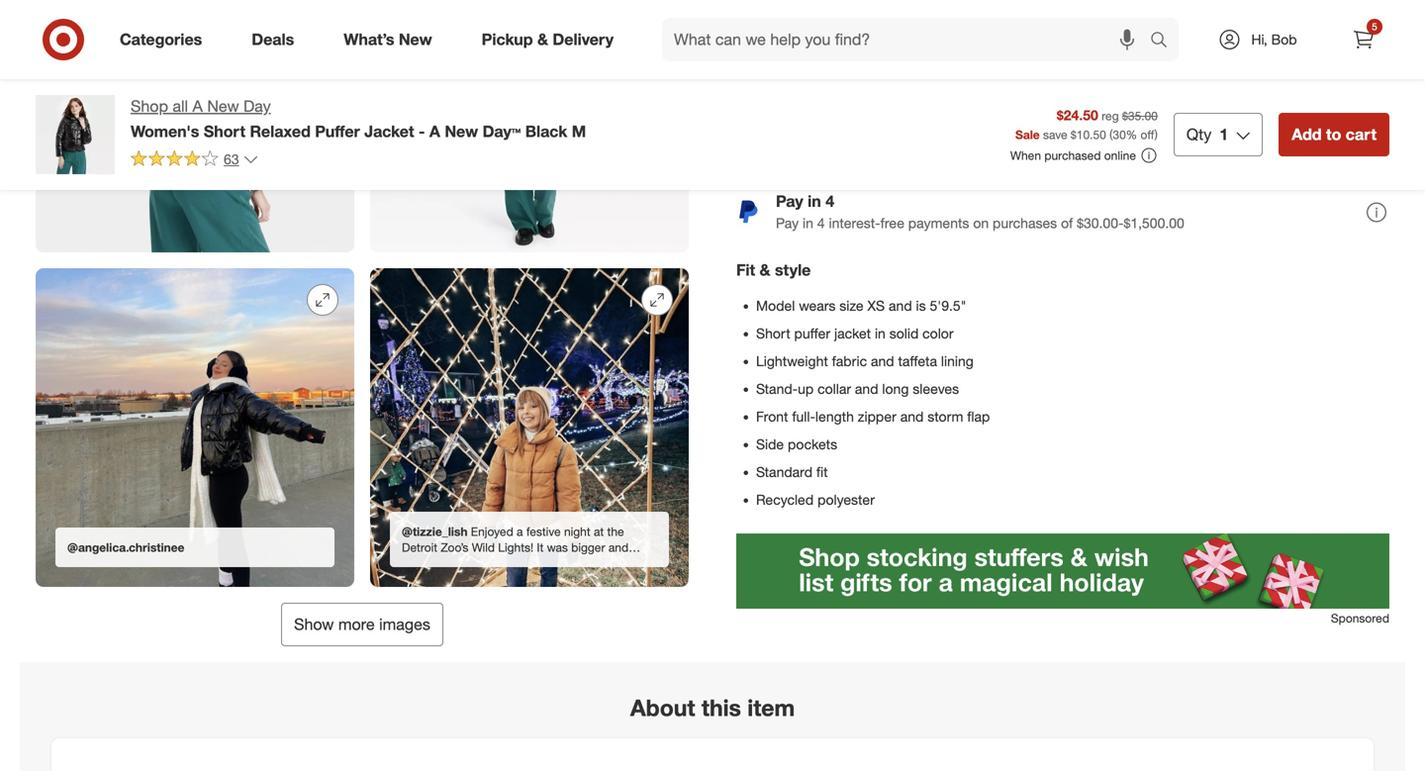 Task type: vqa. For each thing, say whether or not it's contained in the screenshot.
15% in the 15% off Benebone dog chew toys
no



Task type: locate. For each thing, give the bounding box(es) containing it.
5
[[1372, 20, 1378, 33]]

purchased
[[1045, 148, 1101, 163]]

image gallery element
[[36, 0, 689, 647]]

0 vertical spatial a
[[193, 97, 203, 116]]

in left solid
[[875, 325, 886, 342]]

what's
[[344, 30, 394, 49]]

0 vertical spatial short
[[204, 122, 246, 141]]

@tizzie_lish
[[402, 524, 468, 539]]

and up 'long'
[[871, 353, 894, 370]]

0 horizontal spatial &
[[537, 30, 548, 49]]

show more images
[[294, 615, 430, 634]]

and down 'long'
[[900, 408, 924, 425]]

zipper
[[858, 408, 897, 425]]

lining
[[941, 353, 974, 370]]

& right fit
[[760, 260, 771, 280]]

1 horizontal spatial &
[[760, 260, 771, 280]]

photo from @tizzie_lish, 6 of 11 image
[[370, 268, 689, 587]]

4 left 'interest-'
[[817, 215, 825, 232]]

black
[[525, 122, 568, 141]]

1 vertical spatial a
[[430, 122, 440, 141]]

a right all
[[193, 97, 203, 116]]

sponsored
[[1331, 611, 1390, 626]]

solid
[[890, 325, 919, 342]]

30
[[1113, 127, 1126, 142]]

new right the "-"
[[445, 122, 478, 141]]

side
[[756, 436, 784, 453]]

@angelica.christinee
[[67, 540, 185, 555]]

short up the '63'
[[204, 122, 246, 141]]

image of women's short relaxed puffer jacket - a new day™ black m image
[[36, 95, 115, 174]]

stand-up collar and long sleeves
[[756, 380, 959, 398]]

$35.00
[[1122, 108, 1158, 123]]

size
[[840, 297, 864, 314]]

taffeta
[[898, 353, 937, 370]]

online
[[1104, 148, 1136, 163]]

new right what's
[[399, 30, 432, 49]]

eligible
[[776, 84, 827, 104]]

add
[[1292, 125, 1322, 144]]

2 vertical spatial new
[[445, 122, 478, 141]]

categories link
[[103, 18, 227, 61]]

recycled polyester
[[756, 491, 875, 508]]

0 horizontal spatial short
[[204, 122, 246, 141]]

is
[[916, 297, 926, 314]]

1 vertical spatial new
[[207, 97, 239, 116]]

0 horizontal spatial a
[[193, 97, 203, 116]]

lightweight fabric and taffeta lining
[[756, 353, 974, 370]]

m
[[572, 122, 586, 141]]

reg
[[1102, 108, 1119, 123]]

pay
[[776, 192, 803, 211], [776, 215, 799, 232]]

1 vertical spatial 4
[[817, 215, 825, 232]]

0 vertical spatial pay
[[776, 192, 803, 211]]

0 vertical spatial in
[[808, 192, 821, 211]]

add to cart button
[[1279, 113, 1390, 156]]

and
[[889, 297, 912, 314], [871, 353, 894, 370], [855, 380, 879, 398], [900, 408, 924, 425]]

1 vertical spatial short
[[756, 325, 791, 342]]

long
[[882, 380, 909, 398]]

registries
[[855, 84, 920, 104]]

jacket
[[834, 325, 871, 342]]

xs
[[868, 297, 885, 314]]

and down lightweight fabric and taffeta lining
[[855, 380, 879, 398]]

new left day
[[207, 97, 239, 116]]

hi, bob
[[1252, 31, 1297, 48]]

wears
[[799, 297, 836, 314]]

item
[[748, 694, 795, 722]]

5'9.5"
[[930, 297, 967, 314]]

(
[[1110, 127, 1113, 142]]

all
[[173, 97, 188, 116]]

flap
[[967, 408, 990, 425]]

1 horizontal spatial new
[[399, 30, 432, 49]]

pickup & delivery
[[482, 30, 614, 49]]

&
[[537, 30, 548, 49], [760, 260, 771, 280]]

a right the "-"
[[430, 122, 440, 141]]

eligible for registries
[[776, 84, 920, 104]]

& for fit
[[760, 260, 771, 280]]

0 vertical spatial &
[[537, 30, 548, 49]]

$24.50
[[1057, 106, 1099, 124]]

style
[[775, 260, 811, 280]]

in left 'interest-'
[[803, 215, 814, 232]]

63
[[224, 150, 239, 168]]

to
[[1326, 125, 1342, 144]]

for
[[831, 84, 850, 104]]

add to cart
[[1292, 125, 1377, 144]]

0 vertical spatial 4
[[826, 192, 835, 211]]

short
[[204, 122, 246, 141], [756, 325, 791, 342]]

1 horizontal spatial a
[[430, 122, 440, 141]]

collar
[[818, 380, 851, 398]]

pickup & delivery link
[[465, 18, 638, 61]]

1 vertical spatial &
[[760, 260, 771, 280]]

in up style
[[808, 192, 821, 211]]

2 horizontal spatial new
[[445, 122, 478, 141]]

on
[[973, 215, 989, 232]]

4 up 'interest-'
[[826, 192, 835, 211]]

2 vertical spatial in
[[875, 325, 886, 342]]

0 horizontal spatial 4
[[817, 215, 825, 232]]

0 vertical spatial new
[[399, 30, 432, 49]]

pockets
[[788, 436, 837, 453]]

new
[[399, 30, 432, 49], [207, 97, 239, 116], [445, 122, 478, 141]]

$24.50 reg $35.00 sale save $ 10.50 ( 30 % off )
[[1016, 106, 1158, 142]]

$1,500.00
[[1124, 215, 1185, 232]]

a
[[193, 97, 203, 116], [430, 122, 440, 141]]

qty
[[1187, 125, 1212, 144]]

1 vertical spatial pay
[[776, 215, 799, 232]]

short down "model"
[[756, 325, 791, 342]]

& right pickup
[[537, 30, 548, 49]]

purchases
[[993, 215, 1057, 232]]



Task type: describe. For each thing, give the bounding box(es) containing it.
polyester
[[818, 491, 875, 508]]

1 vertical spatial in
[[803, 215, 814, 232]]

qty 1
[[1187, 125, 1229, 144]]

puffer
[[315, 122, 360, 141]]

standard
[[756, 463, 813, 481]]

women's short relaxed puffer jacket - a new day™, 4 of 10 image
[[370, 0, 689, 253]]

5 link
[[1342, 18, 1386, 61]]

shop all a new day women's short relaxed puffer jacket - a new day™ black m
[[131, 97, 586, 141]]

show
[[294, 615, 334, 634]]

fit
[[736, 260, 755, 280]]

0 horizontal spatial new
[[207, 97, 239, 116]]

shop
[[131, 97, 168, 116]]

delivery
[[553, 30, 614, 49]]

model
[[756, 297, 795, 314]]

images
[[379, 615, 430, 634]]

advertisement region
[[736, 534, 1390, 609]]

when
[[1011, 148, 1041, 163]]

$
[[1071, 127, 1077, 142]]

color
[[923, 325, 954, 342]]

and left "is"
[[889, 297, 912, 314]]

about this item
[[630, 694, 795, 722]]

63 link
[[131, 149, 259, 172]]

hi,
[[1252, 31, 1268, 48]]

stand-
[[756, 380, 798, 398]]

1 horizontal spatial short
[[756, 325, 791, 342]]

fit & style
[[736, 260, 811, 280]]

cart
[[1346, 125, 1377, 144]]

full-
[[792, 408, 816, 425]]

puffer
[[794, 325, 831, 342]]

jacket
[[364, 122, 414, 141]]

of
[[1061, 215, 1073, 232]]

day™
[[483, 122, 521, 141]]

show more images button
[[281, 603, 443, 647]]

fabric
[[832, 353, 867, 370]]

free
[[881, 215, 905, 232]]

categories
[[120, 30, 202, 49]]

1
[[1220, 125, 1229, 144]]

10.50
[[1077, 127, 1107, 142]]

deals
[[252, 30, 294, 49]]

about
[[630, 694, 695, 722]]

off
[[1141, 127, 1155, 142]]

search button
[[1141, 18, 1189, 65]]

what's new
[[344, 30, 432, 49]]

storm
[[928, 408, 964, 425]]

%
[[1126, 127, 1137, 142]]

lightweight
[[756, 353, 828, 370]]

bob
[[1272, 31, 1297, 48]]

1 pay from the top
[[776, 192, 803, 211]]

day
[[244, 97, 271, 116]]

length
[[816, 408, 854, 425]]

1 horizontal spatial 4
[[826, 192, 835, 211]]

photo from @angelica.christinee, 5 of 11 image
[[36, 268, 354, 587]]

deals link
[[235, 18, 319, 61]]

side pockets
[[756, 436, 837, 453]]

relaxed
[[250, 122, 311, 141]]

front full-length zipper and storm flap
[[756, 408, 990, 425]]

& for pickup
[[537, 30, 548, 49]]

pickup
[[482, 30, 533, 49]]

pay in 4 pay in 4 interest-free payments on purchases of $30.00-$1,500.00
[[776, 192, 1185, 232]]

sleeves
[[913, 380, 959, 398]]

save
[[1043, 127, 1068, 142]]

women's
[[131, 122, 199, 141]]

more
[[338, 615, 375, 634]]

short inside shop all a new day women's short relaxed puffer jacket - a new day™ black m
[[204, 122, 246, 141]]

women's short relaxed puffer jacket - a new day™, 3 of 10 image
[[36, 0, 354, 253]]

what's new link
[[327, 18, 457, 61]]

$30.00-
[[1077, 215, 1124, 232]]

fit
[[817, 463, 828, 481]]

front
[[756, 408, 788, 425]]

this
[[702, 694, 741, 722]]

when purchased online
[[1011, 148, 1136, 163]]

sale
[[1016, 127, 1040, 142]]

up
[[798, 380, 814, 398]]

What can we help you find? suggestions appear below search field
[[662, 18, 1155, 61]]

standard fit
[[756, 463, 828, 481]]

recycled
[[756, 491, 814, 508]]

model wears size xs and is 5'9.5"
[[756, 297, 967, 314]]

2 pay from the top
[[776, 215, 799, 232]]



